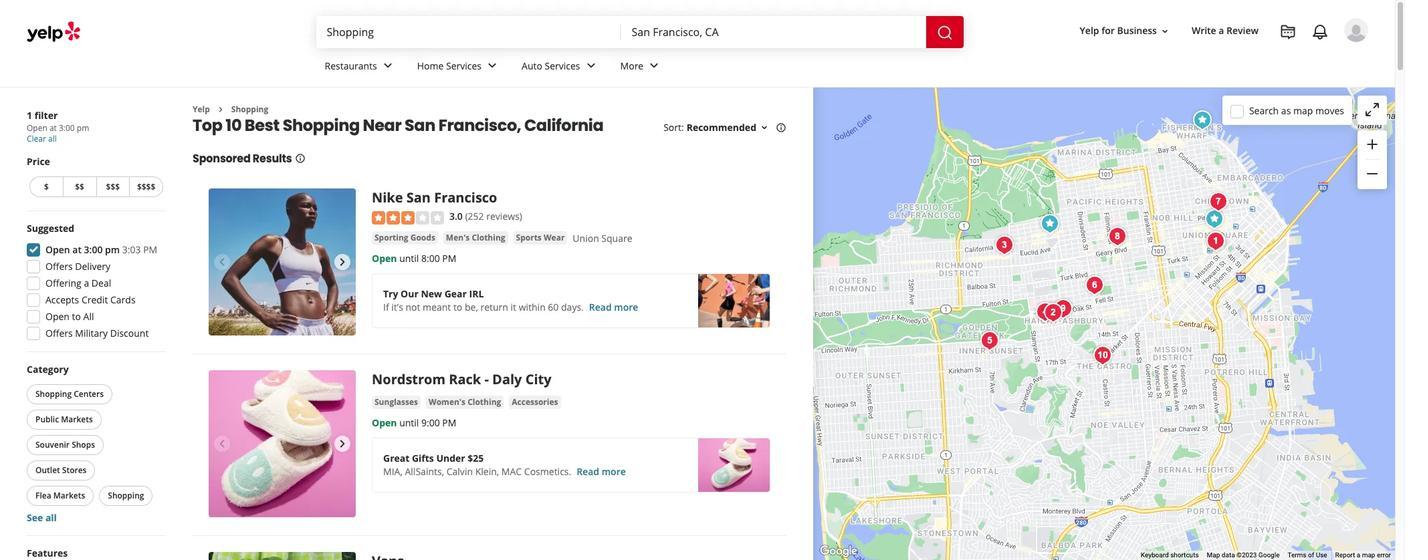 Task type: locate. For each thing, give the bounding box(es) containing it.
1 24 chevron down v2 image from the left
[[484, 58, 500, 74]]

16 chevron down v2 image left 16 info v2 icon
[[759, 123, 770, 133]]

16 chevron down v2 image inside yelp for business button
[[1160, 26, 1170, 37]]

pm left 3:03
[[105, 243, 120, 256]]

offers military discount
[[45, 327, 149, 340]]

sporting goods
[[375, 232, 435, 243]]

offers down open to all
[[45, 327, 73, 340]]

offers
[[45, 260, 73, 273], [45, 327, 73, 340]]

offers for offers military discount
[[45, 327, 73, 340]]

to left "all"
[[72, 310, 81, 323]]

more right cosmetics.
[[602, 466, 626, 479]]

read right days.
[[589, 301, 612, 314]]

16 chevron down v2 image right business
[[1160, 26, 1170, 37]]

wear
[[544, 232, 565, 243]]

1 until from the top
[[399, 252, 419, 265]]

all right see
[[45, 512, 57, 524]]

to left be,
[[453, 301, 462, 314]]

cosmetics.
[[524, 466, 571, 479]]

©2023
[[1237, 552, 1257, 559]]

0 vertical spatial map
[[1294, 104, 1313, 117]]

0 horizontal spatial services
[[446, 59, 482, 72]]

until left 9:00
[[399, 417, 419, 430]]

flea markets
[[35, 490, 85, 502]]

16 chevron down v2 image for yelp for business
[[1160, 26, 1170, 37]]

price
[[27, 155, 50, 168]]

24 chevron down v2 image right more
[[646, 58, 662, 74]]

2 services from the left
[[545, 59, 580, 72]]

to inside try our new gear irl if it's not meant to be, return it within 60 days. read more
[[453, 301, 462, 314]]

1 vertical spatial offers
[[45, 327, 73, 340]]

0 vertical spatial until
[[399, 252, 419, 265]]

sports wear button
[[513, 231, 567, 245]]

0 vertical spatial a
[[1219, 24, 1224, 37]]

shopping right 16 chevron right v2 image
[[231, 104, 268, 115]]

until down sporting goods 'link'
[[399, 252, 419, 265]]

map left error
[[1362, 552, 1376, 559]]

san up 3 star rating image
[[407, 189, 431, 207]]

2 none field from the left
[[632, 25, 915, 39]]

1 horizontal spatial 24 chevron down v2 image
[[583, 58, 599, 74]]

clear
[[27, 133, 46, 144]]

a for offering
[[84, 277, 89, 290]]

all inside 1 filter open at 3:00 pm clear all
[[48, 133, 57, 144]]

a
[[1219, 24, 1224, 37], [84, 277, 89, 290], [1357, 552, 1361, 559]]

markets inside button
[[53, 490, 85, 502]]

markets right flea on the left bottom of page
[[53, 490, 85, 502]]

0 horizontal spatial at
[[49, 122, 57, 134]]

previous image for nike san francisco
[[214, 254, 230, 270]]

1 horizontal spatial pm
[[105, 243, 120, 256]]

24 chevron down v2 image inside auto services 'link'
[[583, 58, 599, 74]]

a for write
[[1219, 24, 1224, 37]]

open inside 1 filter open at 3:00 pm clear all
[[27, 122, 47, 134]]

group containing category
[[24, 363, 166, 525]]

until for nordstrom
[[399, 417, 419, 430]]

1 vertical spatial clothing
[[468, 397, 501, 408]]

home services
[[417, 59, 482, 72]]

clothing down -
[[468, 397, 501, 408]]

sunglasses button
[[372, 396, 421, 410]]

shopping centers
[[35, 389, 104, 400]]

1 horizontal spatial map
[[1362, 552, 1376, 559]]

restaurants link
[[314, 48, 406, 87]]

1 vertical spatial at
[[72, 243, 82, 256]]

a right report
[[1357, 552, 1361, 559]]

None field
[[327, 25, 610, 39], [632, 25, 915, 39]]

nike
[[372, 189, 403, 207]]

1 vertical spatial pm
[[105, 243, 120, 256]]

accessories link
[[509, 396, 561, 410]]

1 vertical spatial previous image
[[214, 436, 230, 452]]

0 vertical spatial markets
[[61, 414, 93, 425]]

1 horizontal spatial yelp
[[1080, 24, 1099, 37]]

write a review link
[[1187, 19, 1264, 43]]

map
[[1207, 552, 1220, 559]]

outlet stores
[[35, 465, 87, 476]]

16 chevron right v2 image
[[215, 104, 226, 115]]

2 horizontal spatial a
[[1357, 552, 1361, 559]]

24 chevron down v2 image left auto
[[484, 58, 500, 74]]

san right near
[[405, 115, 435, 137]]

16 chevron down v2 image inside recommended dropdown button
[[759, 123, 770, 133]]

map data ©2023 google
[[1207, 552, 1280, 559]]

2 24 chevron down v2 image from the left
[[583, 58, 599, 74]]

map right the as
[[1294, 104, 1313, 117]]

0 horizontal spatial none field
[[327, 25, 610, 39]]

return
[[481, 301, 508, 314]]

1 horizontal spatial to
[[453, 301, 462, 314]]

yelp
[[1080, 24, 1099, 37], [193, 104, 210, 115]]

services right home
[[446, 59, 482, 72]]

cards
[[110, 294, 135, 306]]

not
[[406, 301, 420, 314]]

pm right clear all link at the left top
[[77, 122, 89, 134]]

read inside the great gifts under $25 mia, allsaints, calvin klein, mac cosmetics. read more
[[577, 466, 599, 479]]

slideshow element
[[209, 189, 356, 336], [209, 371, 356, 518]]

shopping up 16 info v2 image
[[283, 115, 360, 137]]

markets for flea markets
[[53, 490, 85, 502]]

the love of ganesha image
[[1040, 299, 1067, 326]]

it
[[511, 301, 516, 314]]

$$$
[[106, 181, 120, 193]]

at up offers delivery
[[72, 243, 82, 256]]

markets inside button
[[61, 414, 93, 425]]

0 horizontal spatial 16 chevron down v2 image
[[759, 123, 770, 133]]

1 vertical spatial more
[[602, 466, 626, 479]]

3:00 inside 1 filter open at 3:00 pm clear all
[[59, 122, 75, 134]]

0 horizontal spatial a
[[84, 277, 89, 290]]

shopping
[[231, 104, 268, 115], [283, 115, 360, 137], [35, 389, 72, 400], [108, 490, 144, 502]]

search image
[[937, 24, 953, 41]]

1 filter open at 3:00 pm clear all
[[27, 109, 89, 144]]

0 horizontal spatial yelp
[[193, 104, 210, 115]]

markets for public markets
[[61, 414, 93, 425]]

open down sunglasses link
[[372, 417, 397, 430]]

francisco
[[434, 189, 497, 207]]

0 vertical spatial 16 chevron down v2 image
[[1160, 26, 1170, 37]]

pm right 9:00
[[442, 417, 456, 430]]

0 vertical spatial clothing
[[472, 232, 505, 243]]

0 horizontal spatial map
[[1294, 104, 1313, 117]]

$$$$
[[137, 181, 155, 193]]

sponsored results
[[193, 151, 292, 167]]

0 vertical spatial previous image
[[214, 254, 230, 270]]

0 horizontal spatial to
[[72, 310, 81, 323]]

2 vertical spatial a
[[1357, 552, 1361, 559]]

offers up the offering at the left of page
[[45, 260, 73, 273]]

open down sporting
[[372, 252, 397, 265]]

report
[[1335, 552, 1355, 559]]

expand map image
[[1364, 102, 1381, 118]]

for
[[1102, 24, 1115, 37]]

see all button
[[27, 512, 57, 524]]

military
[[75, 327, 108, 340]]

1 vertical spatial 3:00
[[84, 243, 103, 256]]

business
[[1117, 24, 1157, 37]]

1 vertical spatial markets
[[53, 490, 85, 502]]

clothing down 3.0 (252 reviews)
[[472, 232, 505, 243]]

terms of use
[[1288, 552, 1327, 559]]

mac
[[502, 466, 522, 479]]

1 offers from the top
[[45, 260, 73, 273]]

previous image
[[214, 254, 230, 270], [214, 436, 230, 452]]

1 vertical spatial 16 chevron down v2 image
[[759, 123, 770, 133]]

1 vertical spatial until
[[399, 417, 419, 430]]

terms of use link
[[1288, 552, 1327, 559]]

yelp for business button
[[1075, 19, 1176, 43]]

1 vertical spatial yelp
[[193, 104, 210, 115]]

if
[[383, 301, 389, 314]]

outlet
[[35, 465, 60, 476]]

60
[[548, 301, 559, 314]]

8:00
[[421, 252, 440, 265]]

2 vertical spatial group
[[24, 363, 166, 525]]

services
[[446, 59, 482, 72], [545, 59, 580, 72]]

klein,
[[475, 466, 499, 479]]

1 previous image from the top
[[214, 254, 230, 270]]

yelp inside button
[[1080, 24, 1099, 37]]

open for until 9:00 pm
[[372, 417, 397, 430]]

0 vertical spatial slideshow element
[[209, 189, 356, 336]]

projects image
[[1280, 24, 1296, 40]]

pm inside group
[[143, 243, 157, 256]]

union
[[573, 232, 599, 245]]

group containing suggested
[[23, 222, 166, 344]]

data
[[1222, 552, 1235, 559]]

slideshow element for nike
[[209, 189, 356, 336]]

at down filter
[[49, 122, 57, 134]]

1 vertical spatial map
[[1362, 552, 1376, 559]]

women's clothing link
[[426, 396, 504, 410]]

open until 9:00 pm
[[372, 417, 456, 430]]

24 chevron down v2 image for auto services
[[583, 58, 599, 74]]

1 horizontal spatial none field
[[632, 25, 915, 39]]

open down the suggested at left
[[45, 243, 70, 256]]

review
[[1227, 24, 1259, 37]]

2 horizontal spatial 24 chevron down v2 image
[[646, 58, 662, 74]]

0 horizontal spatial pm
[[77, 122, 89, 134]]

9:00
[[421, 417, 440, 430]]

group
[[1358, 130, 1387, 189], [23, 222, 166, 344], [24, 363, 166, 525]]

None search field
[[316, 16, 966, 48]]

more right days.
[[614, 301, 638, 314]]

more
[[620, 59, 644, 72]]

0 vertical spatial offers
[[45, 260, 73, 273]]

shopping right flea markets
[[108, 490, 144, 502]]

0 vertical spatial pm
[[77, 122, 89, 134]]

button down image
[[1037, 210, 1064, 237]]

1 horizontal spatial 3:00
[[84, 243, 103, 256]]

the san francisco sock market at pier 39 image
[[1189, 107, 1216, 133]]

1 vertical spatial slideshow element
[[209, 371, 356, 518]]

map region
[[775, 61, 1405, 561]]

0 vertical spatial read
[[589, 301, 612, 314]]

3:00
[[59, 122, 75, 134], [84, 243, 103, 256]]

next image
[[334, 254, 350, 270]]

0 vertical spatial yelp
[[1080, 24, 1099, 37]]

westfield san francisco centre image
[[1203, 228, 1229, 255]]

read right cosmetics.
[[577, 466, 599, 479]]

1 vertical spatial a
[[84, 277, 89, 290]]

see all
[[27, 512, 57, 524]]

24 chevron down v2 image for home services
[[484, 58, 500, 74]]

2 slideshow element from the top
[[209, 371, 356, 518]]

2 previous image from the top
[[214, 436, 230, 452]]

a inside group
[[84, 277, 89, 290]]

discount
[[110, 327, 149, 340]]

24 chevron down v2 image
[[484, 58, 500, 74], [583, 58, 599, 74], [646, 58, 662, 74]]

yelp left for
[[1080, 24, 1099, 37]]

24 chevron down v2 image inside home services link
[[484, 58, 500, 74]]

anime pop image
[[1205, 188, 1232, 215]]

1 horizontal spatial services
[[545, 59, 580, 72]]

1 vertical spatial all
[[45, 512, 57, 524]]

as
[[1281, 104, 1291, 117]]

san
[[405, 115, 435, 137], [407, 189, 431, 207]]

24 chevron down v2 image
[[380, 58, 396, 74]]

accessories
[[512, 397, 558, 408]]

$$$$ button
[[129, 177, 163, 197]]

services inside 'link'
[[545, 59, 580, 72]]

to inside group
[[72, 310, 81, 323]]

24 chevron down v2 image right auto services
[[583, 58, 599, 74]]

24 chevron down v2 image for more
[[646, 58, 662, 74]]

yelp for yelp for business
[[1080, 24, 1099, 37]]

under
[[436, 452, 465, 465]]

union square
[[573, 232, 632, 245]]

sporting goods link
[[372, 231, 438, 245]]

nordstrom rack - daly city link
[[372, 371, 552, 389]]

none field find
[[327, 25, 610, 39]]

rare device image
[[1082, 272, 1108, 299]]

24 chevron down v2 image inside more link
[[646, 58, 662, 74]]

price group
[[27, 155, 166, 200]]

10
[[226, 115, 242, 137]]

1 horizontal spatial 16 chevron down v2 image
[[1160, 26, 1170, 37]]

0 horizontal spatial 3:00
[[59, 122, 75, 134]]

3:00 right clear all link at the left top
[[59, 122, 75, 134]]

3 24 chevron down v2 image from the left
[[646, 58, 662, 74]]

1
[[27, 109, 32, 122]]

a right write
[[1219, 24, 1224, 37]]

pm right 8:00
[[442, 252, 456, 265]]

services for auto services
[[545, 59, 580, 72]]

until
[[399, 252, 419, 265], [399, 417, 419, 430]]

1 services from the left
[[446, 59, 482, 72]]

women's clothing
[[429, 397, 501, 408]]

0 horizontal spatial 24 chevron down v2 image
[[484, 58, 500, 74]]

within
[[519, 301, 546, 314]]

nordstrom rack - daly city
[[372, 371, 552, 389]]

1 horizontal spatial a
[[1219, 24, 1224, 37]]

16 chevron down v2 image
[[1160, 26, 1170, 37], [759, 123, 770, 133]]

0 vertical spatial 3:00
[[59, 122, 75, 134]]

yelp left 16 chevron right v2 image
[[193, 104, 210, 115]]

16 info v2 image
[[295, 153, 305, 164]]

flea markets button
[[27, 486, 94, 506]]

services right auto
[[545, 59, 580, 72]]

0 vertical spatial more
[[614, 301, 638, 314]]

pm right 3:03
[[143, 243, 157, 256]]

write a review
[[1192, 24, 1259, 37]]

0 vertical spatial all
[[48, 133, 57, 144]]

see
[[27, 512, 43, 524]]

2 until from the top
[[399, 417, 419, 430]]

markets down shopping centers button
[[61, 414, 93, 425]]

3:00 up delivery
[[84, 243, 103, 256]]

until for nike
[[399, 252, 419, 265]]

16 info v2 image
[[776, 123, 787, 133]]

0 vertical spatial at
[[49, 122, 57, 134]]

1 vertical spatial group
[[23, 222, 166, 344]]

at inside 1 filter open at 3:00 pm clear all
[[49, 122, 57, 134]]

2 offers from the top
[[45, 327, 73, 340]]

a left deal
[[84, 277, 89, 290]]

1 slideshow element from the top
[[209, 189, 356, 336]]

open down 1
[[27, 122, 47, 134]]

accepts credit cards
[[45, 294, 135, 306]]

sponsored
[[193, 151, 251, 167]]

filter
[[35, 109, 58, 122]]

deal
[[92, 277, 111, 290]]

1 none field from the left
[[327, 25, 610, 39]]

services for home services
[[446, 59, 482, 72]]

all right "clear"
[[48, 133, 57, 144]]

1 vertical spatial read
[[577, 466, 599, 479]]

16 chevron down v2 image for recommended
[[759, 123, 770, 133]]

clothing for women's clothing
[[468, 397, 501, 408]]



Task type: describe. For each thing, give the bounding box(es) containing it.
men's clothing button
[[443, 231, 508, 245]]

meant
[[423, 301, 451, 314]]

great
[[383, 452, 410, 465]]

francisco,
[[439, 115, 521, 137]]

1 vertical spatial san
[[407, 189, 431, 207]]

open until 8:00 pm
[[372, 252, 456, 265]]

mai do - san francisco image
[[1104, 223, 1131, 250]]

daly
[[492, 371, 522, 389]]

san francisco mercantile image
[[1032, 299, 1059, 325]]

goods
[[411, 232, 435, 243]]

keyboard shortcuts
[[1141, 552, 1199, 559]]

california
[[524, 115, 604, 137]]

foggy notion image
[[991, 232, 1018, 259]]

pm inside group
[[105, 243, 120, 256]]

recommended
[[687, 121, 756, 134]]

sort:
[[664, 121, 684, 134]]

sunglasses link
[[372, 396, 421, 410]]

souvenir
[[35, 439, 70, 451]]

sporting goods button
[[372, 231, 438, 245]]

use
[[1316, 552, 1327, 559]]

yelp for yelp link
[[193, 104, 210, 115]]

nordstrom rack - daly city image
[[209, 371, 356, 518]]

my favorite image
[[977, 327, 1003, 354]]

0 vertical spatial group
[[1358, 130, 1387, 189]]

shopping link
[[231, 104, 268, 115]]

mia,
[[383, 466, 403, 479]]

none field near
[[632, 25, 915, 39]]

$$$ button
[[96, 177, 129, 197]]

Near text field
[[632, 25, 915, 39]]

3.0
[[449, 210, 463, 223]]

offering
[[45, 277, 81, 290]]

nike san francisco image
[[209, 189, 356, 336]]

(252
[[465, 210, 484, 223]]

women's clothing button
[[426, 396, 504, 410]]

suggested
[[27, 222, 74, 235]]

irl
[[469, 287, 484, 300]]

more inside the great gifts under $25 mia, allsaints, calvin klein, mac cosmetics. read more
[[602, 466, 626, 479]]

be,
[[465, 301, 478, 314]]

love on haight image
[[1050, 295, 1077, 322]]

try our new gear irl if it's not meant to be, return it within 60 days. read more
[[383, 287, 638, 314]]

our
[[401, 287, 419, 300]]

business categories element
[[314, 48, 1369, 87]]

square
[[602, 232, 632, 245]]

accepts
[[45, 294, 79, 306]]

previous image for nordstrom rack - daly city
[[214, 436, 230, 452]]

sporting
[[375, 232, 408, 243]]

shopping down category
[[35, 389, 72, 400]]

moves
[[1316, 104, 1344, 117]]

slideshow element for nordstrom
[[209, 371, 356, 518]]

0 vertical spatial san
[[405, 115, 435, 137]]

user actions element
[[1069, 17, 1387, 99]]

centers
[[74, 389, 104, 400]]

delivery
[[75, 260, 110, 273]]

souvenir shops button
[[27, 435, 104, 456]]

shortcuts
[[1171, 552, 1199, 559]]

men's clothing link
[[443, 231, 508, 245]]

pm for nordstrom
[[442, 417, 456, 430]]

zoom in image
[[1364, 136, 1381, 152]]

offers for offers delivery
[[45, 260, 73, 273]]

days.
[[561, 301, 584, 314]]

offers delivery
[[45, 260, 110, 273]]

allsaints,
[[405, 466, 444, 479]]

new
[[421, 287, 442, 300]]

near
[[363, 115, 402, 137]]

pm for nike
[[442, 252, 456, 265]]

restaurants
[[325, 59, 377, 72]]

pm inside 1 filter open at 3:00 pm clear all
[[77, 122, 89, 134]]

open for 3:03 pm
[[45, 243, 70, 256]]

-
[[485, 371, 489, 389]]

keyboard shortcuts button
[[1141, 551, 1199, 561]]

local take image
[[1090, 342, 1116, 369]]

$$ button
[[63, 177, 96, 197]]

sports
[[516, 232, 542, 243]]

open for until 8:00 pm
[[372, 252, 397, 265]]

1 horizontal spatial at
[[72, 243, 82, 256]]

3:03
[[122, 243, 141, 256]]

map for moves
[[1294, 104, 1313, 117]]

read inside try our new gear irl if it's not meant to be, return it within 60 days. read more
[[589, 301, 612, 314]]

open down accepts
[[45, 310, 70, 323]]

a for report
[[1357, 552, 1361, 559]]

3 star rating image
[[372, 211, 444, 225]]

rack
[[449, 371, 481, 389]]

of
[[1308, 552, 1314, 559]]

vans image
[[1203, 228, 1230, 255]]

report a map error link
[[1335, 552, 1391, 559]]

clothing for men's clothing
[[472, 232, 505, 243]]

search as map moves
[[1249, 104, 1344, 117]]

zoom out image
[[1364, 166, 1381, 182]]

public markets button
[[27, 410, 102, 430]]

offering a deal
[[45, 277, 111, 290]]

women's
[[429, 397, 466, 408]]

nike san francisco image
[[1201, 206, 1228, 232]]

notifications image
[[1312, 24, 1328, 40]]

google image
[[817, 543, 861, 561]]

sports wear link
[[513, 231, 567, 245]]

next image
[[334, 436, 350, 452]]

credit
[[82, 294, 108, 306]]

features
[[27, 547, 68, 560]]

Find text field
[[327, 25, 610, 39]]

brad k. image
[[1344, 18, 1369, 42]]

terms
[[1288, 552, 1307, 559]]

map for error
[[1362, 552, 1376, 559]]

category
[[27, 363, 69, 376]]

top
[[193, 115, 222, 137]]

reviews)
[[486, 210, 522, 223]]

error
[[1377, 552, 1391, 559]]

3:00 inside group
[[84, 243, 103, 256]]

stores
[[62, 465, 87, 476]]

clear all link
[[27, 133, 57, 144]]

more inside try our new gear irl if it's not meant to be, return it within 60 days. read more
[[614, 301, 638, 314]]

yelp for business
[[1080, 24, 1157, 37]]

outlet stores button
[[27, 461, 95, 481]]

auto services
[[522, 59, 580, 72]]

city
[[526, 371, 552, 389]]

accessories button
[[509, 396, 561, 410]]

search
[[1249, 104, 1279, 117]]



Task type: vqa. For each thing, say whether or not it's contained in the screenshot.
the leftmost pm
yes



